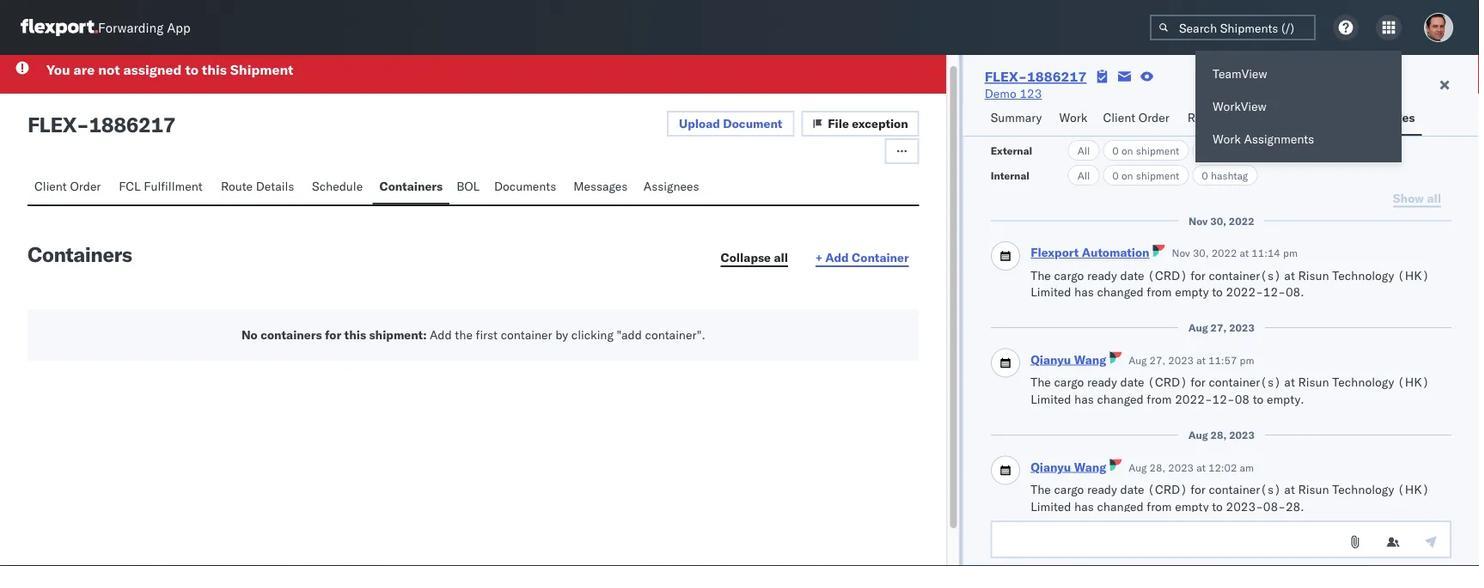 Task type: locate. For each thing, give the bounding box(es) containing it.
2 vertical spatial ready
[[1087, 482, 1117, 497]]

the inside the cargo ready date (crd) for container(s)  at risun technology (hk) limited has changed from 2022-12-08 to empty.
[[1031, 375, 1051, 390]]

1 qianyu wang from the top
[[1031, 352, 1106, 367]]

0
[[1113, 144, 1119, 157], [1202, 144, 1209, 157], [1113, 169, 1119, 182], [1202, 169, 1209, 182]]

1 vertical spatial pm
[[1240, 354, 1254, 367]]

2 vertical spatial limited
[[1031, 499, 1071, 514]]

0 vertical spatial all
[[1078, 144, 1090, 157]]

ready inside "the cargo ready date (crd) for container(s)  at risun technology (hk) limited has changed from empty to 2022-12-08."
[[1087, 268, 1117, 283]]

nov up 'nov 30, 2022 at 11:14 pm'
[[1189, 215, 1208, 227]]

by
[[556, 327, 568, 342]]

0 vertical spatial nov
[[1189, 215, 1208, 227]]

1 date from the top
[[1120, 268, 1144, 283]]

add
[[826, 250, 849, 265], [430, 327, 452, 342]]

1 vertical spatial qianyu wang
[[1031, 459, 1106, 474]]

(crd) inside the cargo ready date (crd) for container(s)  at risun technology (hk) limited has changed from 2022-12-08 to empty.
[[1147, 375, 1187, 390]]

0 on shipment left 0 exception
[[1113, 144, 1180, 157]]

2 all button from the top
[[1068, 165, 1100, 186]]

cargo inside "the cargo ready date (crd) for container(s)  at risun technology (hk) limited has changed from empty to 2022-12-08."
[[1054, 268, 1084, 283]]

aug for aug 27, 2023 at 11:57 pm
[[1129, 354, 1147, 367]]

cargo for the cargo ready date (crd) for container(s)  at risun technology (hk) limited has changed from 2022-12-08 to empty.
[[1054, 375, 1084, 390]]

(crd)
[[1147, 268, 1187, 283], [1147, 375, 1187, 390], [1147, 482, 1187, 497]]

0 vertical spatial limited
[[1031, 285, 1071, 300]]

messages button
[[1352, 102, 1422, 136], [567, 171, 637, 204]]

1 from from the top
[[1147, 285, 1172, 300]]

changed down automation
[[1097, 285, 1144, 300]]

28, for aug 28, 2023 at 12:02 am
[[1149, 461, 1165, 474]]

empty
[[1175, 285, 1209, 300], [1175, 499, 1209, 514]]

client for client order button to the left
[[34, 178, 67, 193]]

2 vertical spatial the
[[1031, 482, 1051, 497]]

1 vertical spatial the
[[1031, 375, 1051, 390]]

to up aug 27, 2023
[[1212, 285, 1223, 300]]

changed
[[1097, 285, 1144, 300], [1097, 392, 1144, 407], [1097, 499, 1144, 514]]

2 vertical spatial technology
[[1332, 482, 1394, 497]]

12- down 11:14
[[1263, 285, 1286, 300]]

1 vertical spatial risun
[[1298, 375, 1329, 390]]

for for the cargo ready date (crd) for container(s)  at risun technology (hk) limited has changed from 2022-12-08 to empty.
[[1191, 375, 1206, 390]]

1 horizontal spatial client order
[[1103, 110, 1170, 125]]

(crd) down automation
[[1147, 268, 1187, 283]]

risun
[[1298, 268, 1329, 283], [1298, 375, 1329, 390], [1298, 482, 1329, 497]]

changed down the aug 28, 2023 at 12:02 am
[[1097, 499, 1144, 514]]

nov
[[1189, 215, 1208, 227], [1172, 247, 1190, 260]]

1 horizontal spatial pm
[[1283, 247, 1298, 260]]

1 horizontal spatial add
[[826, 250, 849, 265]]

1 vertical spatial (hk)
[[1398, 375, 1429, 390]]

risun up 28.
[[1298, 482, 1329, 497]]

limited
[[1031, 285, 1071, 300], [1031, 392, 1071, 407], [1031, 499, 1071, 514]]

technology inside the cargo ready date (crd) for container(s)  at risun technology (hk) limited has changed from 2022-12-08 to empty.
[[1332, 375, 1394, 390]]

2 date from the top
[[1120, 375, 1144, 390]]

are
[[74, 61, 95, 78]]

forwarding app link
[[21, 19, 191, 36]]

details
[[256, 178, 294, 193]]

(crd) for 2023-
[[1147, 482, 1187, 497]]

cargo
[[1054, 268, 1084, 283], [1054, 375, 1084, 390], [1054, 482, 1084, 497]]

2 the from the top
[[1031, 375, 1051, 390]]

pm for to
[[1240, 354, 1254, 367]]

12- up aug 28, 2023 in the right bottom of the page
[[1212, 392, 1235, 407]]

no
[[242, 327, 258, 342]]

0 vertical spatial technology
[[1332, 268, 1394, 283]]

28, left the 12:02
[[1149, 461, 1165, 474]]

1 shipment from the top
[[1136, 144, 1180, 157]]

0 vertical spatial 0 on shipment
[[1113, 144, 1180, 157]]

route left the details
[[221, 178, 253, 193]]

1 vertical spatial container(s)
[[1209, 375, 1281, 390]]

this left shipment: on the left
[[344, 327, 366, 342]]

the
[[1031, 268, 1051, 283], [1031, 375, 1051, 390], [1031, 482, 1051, 497]]

cargo inside the cargo ready date (crd) for container(s)  at risun technology (hk) limited has changed from empty to 2023-08-28.
[[1054, 482, 1084, 497]]

changed for the cargo ready date (crd) for container(s)  at risun technology (hk) limited has changed from empty to 2023-08-28.
[[1097, 499, 1144, 514]]

3 (crd) from the top
[[1147, 482, 1187, 497]]

has inside the cargo ready date (crd) for container(s)  at risun technology (hk) limited has changed from empty to 2023-08-28.
[[1074, 499, 1094, 514]]

qianyu wang for the cargo ready date (crd) for container(s)  at risun technology (hk) limited has changed from 2022-12-08 to empty.
[[1031, 352, 1106, 367]]

from for 2022-
[[1147, 285, 1172, 300]]

technology for empty.
[[1332, 375, 1394, 390]]

aug up the aug 28, 2023 at 12:02 am
[[1188, 429, 1208, 442]]

30, for nov 30, 2022
[[1210, 215, 1226, 227]]

from down automation
[[1147, 285, 1172, 300]]

0 horizontal spatial messages button
[[567, 171, 637, 204]]

aug
[[1188, 322, 1208, 335], [1129, 354, 1147, 367], [1188, 429, 1208, 442], [1129, 461, 1147, 474]]

2022 up 'nov 30, 2022 at 11:14 pm'
[[1229, 215, 1254, 227]]

app
[[167, 19, 191, 36]]

0 vertical spatial date
[[1120, 268, 1144, 283]]

nov for nov 30, 2022 at 11:14 pm
[[1172, 247, 1190, 260]]

containers
[[261, 327, 322, 342]]

add left the on the bottom left of page
[[430, 327, 452, 342]]

2 from from the top
[[1147, 392, 1172, 407]]

at up 08.
[[1284, 268, 1295, 283]]

all
[[1078, 144, 1090, 157], [1078, 169, 1090, 182]]

2 all from the top
[[1078, 169, 1090, 182]]

0 horizontal spatial messages
[[574, 178, 628, 193]]

for down aug 27, 2023 at 11:57 pm
[[1191, 375, 1206, 390]]

container(s) up 08
[[1209, 375, 1281, 390]]

work assignments
[[1213, 132, 1315, 147]]

from down aug 27, 2023 at 11:57 pm
[[1147, 392, 1172, 407]]

shipment left 0 exception
[[1136, 144, 1180, 157]]

date down aug 27, 2023 at 11:57 pm
[[1120, 375, 1144, 390]]

1 all from the top
[[1078, 144, 1090, 157]]

0 vertical spatial 30,
[[1210, 215, 1226, 227]]

date for 08
[[1120, 375, 1144, 390]]

2 vertical spatial date
[[1120, 482, 1144, 497]]

to right 08
[[1253, 392, 1264, 407]]

1 vertical spatial 0 on shipment
[[1113, 169, 1180, 182]]

from inside the cargo ready date (crd) for container(s)  at risun technology (hk) limited has changed from empty to 2023-08-28.
[[1147, 499, 1172, 514]]

date down automation
[[1120, 268, 1144, 283]]

cargo inside the cargo ready date (crd) for container(s)  at risun technology (hk) limited has changed from 2022-12-08 to empty.
[[1054, 375, 1084, 390]]

qianyu
[[1031, 352, 1071, 367], [1031, 459, 1071, 474]]

container(s)
[[1209, 268, 1281, 283], [1209, 375, 1281, 390], [1209, 482, 1281, 497]]

0 vertical spatial client
[[1103, 110, 1136, 125]]

28, for aug 28, 2023
[[1211, 429, 1227, 442]]

1 (crd) from the top
[[1147, 268, 1187, 283]]

0 vertical spatial qianyu wang
[[1031, 352, 1106, 367]]

fcl fulfillment
[[119, 178, 203, 193]]

qianyu wang for the cargo ready date (crd) for container(s)  at risun technology (hk) limited has changed from empty to 2023-08-28.
[[1031, 459, 1106, 474]]

0 horizontal spatial 30,
[[1193, 247, 1209, 260]]

aug left the 12:02
[[1129, 461, 1147, 474]]

aug left 11:57
[[1129, 354, 1147, 367]]

0 vertical spatial ready
[[1087, 268, 1117, 283]]

work down sops
[[1213, 132, 1241, 147]]

changed down aug 27, 2023 at 11:57 pm
[[1097, 392, 1144, 407]]

aug for aug 27, 2023
[[1188, 322, 1208, 335]]

1 horizontal spatial 27,
[[1211, 322, 1227, 335]]

0 horizontal spatial add
[[430, 327, 452, 342]]

1 horizontal spatial order
[[1139, 110, 1170, 125]]

3 from from the top
[[1147, 499, 1172, 514]]

2 qianyu wang from the top
[[1031, 459, 1106, 474]]

risun for empty.
[[1298, 375, 1329, 390]]

technology inside the cargo ready date (crd) for container(s)  at risun technology (hk) limited has changed from empty to 2023-08-28.
[[1332, 482, 1394, 497]]

container(s) inside the cargo ready date (crd) for container(s)  at risun technology (hk) limited has changed from 2022-12-08 to empty.
[[1209, 375, 1281, 390]]

container".
[[645, 327, 706, 342]]

1 all button from the top
[[1068, 140, 1100, 161]]

aug 27, 2023
[[1188, 322, 1255, 335]]

on
[[1122, 144, 1134, 157], [1122, 169, 1134, 182]]

0 vertical spatial wang
[[1074, 352, 1106, 367]]

3 limited from the top
[[1031, 499, 1071, 514]]

1 vertical spatial work
[[1213, 132, 1241, 147]]

1 horizontal spatial messages button
[[1352, 102, 1422, 136]]

3 risun from the top
[[1298, 482, 1329, 497]]

risun up 08.
[[1298, 268, 1329, 283]]

changed inside "the cargo ready date (crd) for container(s)  at risun technology (hk) limited has changed from empty to 2022-12-08."
[[1097, 285, 1144, 300]]

qianyu wang button for the cargo ready date (crd) for container(s)  at risun technology (hk) limited has changed from empty to 2023-08-28.
[[1031, 459, 1106, 474]]

2 vertical spatial cargo
[[1054, 482, 1084, 497]]

2022- down 'nov 30, 2022 at 11:14 pm'
[[1226, 285, 1263, 300]]

3 changed from the top
[[1097, 499, 1144, 514]]

0 vertical spatial 12-
[[1263, 285, 1286, 300]]

not
[[98, 61, 120, 78]]

2 empty from the top
[[1175, 499, 1209, 514]]

date inside the cargo ready date (crd) for container(s)  at risun technology (hk) limited has changed from 2022-12-08 to empty.
[[1120, 375, 1144, 390]]

for down 'nov 30, 2022 at 11:14 pm'
[[1191, 268, 1206, 283]]

28, up the 12:02
[[1211, 429, 1227, 442]]

2 0 on shipment from the top
[[1113, 169, 1180, 182]]

(crd) for 08
[[1147, 375, 1187, 390]]

3 the from the top
[[1031, 482, 1051, 497]]

2022 up "the cargo ready date (crd) for container(s)  at risun technology (hk) limited has changed from empty to 2022-12-08." on the right of the page
[[1211, 247, 1237, 260]]

teamview
[[1213, 66, 1268, 81]]

containers inside 'button'
[[380, 178, 443, 193]]

1 changed from the top
[[1097, 285, 1144, 300]]

to left 2023-
[[1212, 499, 1223, 514]]

all button
[[1068, 140, 1100, 161], [1068, 165, 1100, 186]]

1 on from the top
[[1122, 144, 1134, 157]]

the inside the cargo ready date (crd) for container(s)  at risun technology (hk) limited has changed from empty to 2023-08-28.
[[1031, 482, 1051, 497]]

pm right 11:57
[[1240, 354, 1254, 367]]

at left the 12:02
[[1196, 461, 1206, 474]]

risun inside the cargo ready date (crd) for container(s)  at risun technology (hk) limited has changed from 2022-12-08 to empty.
[[1298, 375, 1329, 390]]

changed for the cargo ready date (crd) for container(s)  at risun technology (hk) limited has changed from empty to 2022-12-08.
[[1097, 285, 1144, 300]]

1 vertical spatial 2022-
[[1175, 392, 1212, 407]]

2 on from the top
[[1122, 169, 1134, 182]]

0 horizontal spatial route
[[221, 178, 253, 193]]

containers left bol at the top
[[380, 178, 443, 193]]

container(s) inside "the cargo ready date (crd) for container(s)  at risun technology (hk) limited has changed from empty to 2022-12-08."
[[1209, 268, 1281, 283]]

30, down nov 30, 2022
[[1193, 247, 1209, 260]]

empty up aug 27, 2023
[[1175, 285, 1209, 300]]

workview link
[[1196, 90, 1402, 123]]

external
[[991, 144, 1033, 157]]

(hk) for the cargo ready date (crd) for container(s)  at risun technology (hk) limited has changed from 2022-12-08 to empty.
[[1398, 375, 1429, 390]]

30, up 'nov 30, 2022 at 11:14 pm'
[[1210, 215, 1226, 227]]

1 vertical spatial changed
[[1097, 392, 1144, 407]]

risun up empty.
[[1298, 375, 1329, 390]]

1 vertical spatial (crd)
[[1147, 375, 1187, 390]]

from down the aug 28, 2023 at 12:02 am
[[1147, 499, 1172, 514]]

containers
[[380, 178, 443, 193], [28, 241, 132, 267]]

2 qianyu wang button from the top
[[1031, 459, 1106, 474]]

0 horizontal spatial client
[[34, 178, 67, 193]]

from inside "the cargo ready date (crd) for container(s)  at risun technology (hk) limited has changed from empty to 2022-12-08."
[[1147, 285, 1172, 300]]

None text field
[[991, 521, 1452, 559]]

2 technology from the top
[[1332, 375, 1394, 390]]

1 vertical spatial 12-
[[1212, 392, 1235, 407]]

0 vertical spatial order
[[1139, 110, 1170, 125]]

0 vertical spatial 28,
[[1211, 429, 1227, 442]]

0 vertical spatial from
[[1147, 285, 1172, 300]]

2 changed from the top
[[1097, 392, 1144, 407]]

has for the cargo ready date (crd) for container(s)  at risun technology (hk) limited has changed from empty to 2022-12-08.
[[1074, 285, 1094, 300]]

the cargo ready date (crd) for container(s)  at risun technology (hk) limited has changed from empty to 2022-12-08.
[[1031, 268, 1429, 300]]

1 0 on shipment from the top
[[1113, 144, 1180, 157]]

shipment left 0 hashtag
[[1136, 169, 1180, 182]]

1 horizontal spatial 2022-
[[1226, 285, 1263, 300]]

(hk) inside the cargo ready date (crd) for container(s)  at risun technology (hk) limited has changed from empty to 2023-08-28.
[[1398, 482, 1429, 497]]

1 vertical spatial wang
[[1074, 459, 1106, 474]]

for inside "the cargo ready date (crd) for container(s)  at risun technology (hk) limited has changed from empty to 2022-12-08."
[[1191, 268, 1206, 283]]

work inside work assignments link
[[1213, 132, 1241, 147]]

date inside the cargo ready date (crd) for container(s)  at risun technology (hk) limited has changed from empty to 2023-08-28.
[[1120, 482, 1144, 497]]

1 vertical spatial date
[[1120, 375, 1144, 390]]

27, left 11:57
[[1149, 354, 1165, 367]]

date inside "the cargo ready date (crd) for container(s)  at risun technology (hk) limited has changed from empty to 2022-12-08."
[[1120, 268, 1144, 283]]

1 horizontal spatial containers
[[380, 178, 443, 193]]

1 wang from the top
[[1074, 352, 1106, 367]]

work inside work "button"
[[1060, 110, 1088, 125]]

0 horizontal spatial work
[[1060, 110, 1088, 125]]

3 cargo from the top
[[1054, 482, 1084, 497]]

0 horizontal spatial client order
[[34, 178, 101, 193]]

0 vertical spatial qianyu wang button
[[1031, 352, 1106, 367]]

2022 for nov 30, 2022
[[1229, 215, 1254, 227]]

route
[[1188, 110, 1220, 125], [221, 178, 253, 193]]

1 ready from the top
[[1087, 268, 1117, 283]]

28.
[[1286, 499, 1304, 514]]

1 vertical spatial this
[[344, 327, 366, 342]]

1 technology from the top
[[1332, 268, 1394, 283]]

2 has from the top
[[1074, 392, 1094, 407]]

container(s) down 'nov 30, 2022 at 11:14 pm'
[[1209, 268, 1281, 283]]

work button
[[1053, 102, 1096, 136]]

0 vertical spatial messages button
[[1352, 102, 1422, 136]]

shipment for 0 exception
[[1136, 144, 1180, 157]]

"add
[[617, 327, 642, 342]]

qianyu wang
[[1031, 352, 1106, 367], [1031, 459, 1106, 474]]

all button for external
[[1068, 140, 1100, 161]]

risun for 28.
[[1298, 482, 1329, 497]]

1 (hk) from the top
[[1398, 268, 1429, 283]]

work
[[1060, 110, 1088, 125], [1213, 132, 1241, 147]]

27, up 11:57
[[1211, 322, 1227, 335]]

file
[[828, 116, 849, 131]]

from
[[1147, 285, 1172, 300], [1147, 392, 1172, 407], [1147, 499, 1172, 514]]

assignments
[[1244, 132, 1315, 147]]

2023 left 11:57
[[1168, 354, 1194, 367]]

shipment:
[[369, 327, 427, 342]]

date down the aug 28, 2023 at 12:02 am
[[1120, 482, 1144, 497]]

(crd) down aug 27, 2023 at 11:57 pm
[[1147, 375, 1187, 390]]

2 vertical spatial from
[[1147, 499, 1172, 514]]

documents
[[494, 178, 556, 193]]

1 has from the top
[[1074, 285, 1094, 300]]

1 container(s) from the top
[[1209, 268, 1281, 283]]

1 horizontal spatial route
[[1188, 110, 1220, 125]]

(crd) inside "the cargo ready date (crd) for container(s)  at risun technology (hk) limited has changed from empty to 2022-12-08."
[[1147, 268, 1187, 283]]

2022
[[1229, 215, 1254, 227], [1211, 247, 1237, 260]]

wang
[[1074, 352, 1106, 367], [1074, 459, 1106, 474]]

(crd) down the aug 28, 2023 at 12:02 am
[[1147, 482, 1187, 497]]

0 vertical spatial messages
[[1359, 110, 1415, 125]]

0 vertical spatial (crd)
[[1147, 268, 1187, 283]]

bol
[[457, 178, 480, 193]]

Search Shipments (/) text field
[[1150, 15, 1316, 40]]

1 vertical spatial all
[[1078, 169, 1090, 182]]

0 horizontal spatial this
[[202, 61, 227, 78]]

workview
[[1213, 99, 1267, 114]]

at up 28.
[[1284, 482, 1295, 497]]

1 qianyu from the top
[[1031, 352, 1071, 367]]

1 horizontal spatial client order button
[[1096, 102, 1181, 136]]

0 vertical spatial 27,
[[1211, 322, 1227, 335]]

pm right 11:14
[[1283, 247, 1298, 260]]

0 vertical spatial containers
[[380, 178, 443, 193]]

client down flex
[[34, 178, 67, 193]]

2 (hk) from the top
[[1398, 375, 1429, 390]]

2022- inside the cargo ready date (crd) for container(s)  at risun technology (hk) limited has changed from 2022-12-08 to empty.
[[1175, 392, 1212, 407]]

0 vertical spatial empty
[[1175, 285, 1209, 300]]

1 vertical spatial add
[[430, 327, 452, 342]]

for down the aug 28, 2023 at 12:02 am
[[1191, 482, 1206, 497]]

1 limited from the top
[[1031, 285, 1071, 300]]

at inside "the cargo ready date (crd) for container(s)  at risun technology (hk) limited has changed from empty to 2022-12-08."
[[1284, 268, 1295, 283]]

1 cargo from the top
[[1054, 268, 1084, 283]]

27, for aug 27, 2023 at 11:57 pm
[[1149, 354, 1165, 367]]

2 limited from the top
[[1031, 392, 1071, 407]]

1886217 down assigned
[[89, 111, 176, 137]]

to inside "the cargo ready date (crd) for container(s)  at risun technology (hk) limited has changed from empty to 2022-12-08."
[[1212, 285, 1223, 300]]

limited for the cargo ready date (crd) for container(s)  at risun technology (hk) limited has changed from 2022-12-08 to empty.
[[1031, 392, 1071, 407]]

1 vertical spatial 30,
[[1193, 247, 1209, 260]]

limited inside the cargo ready date (crd) for container(s)  at risun technology (hk) limited has changed from 2022-12-08 to empty.
[[1031, 392, 1071, 407]]

08-
[[1263, 499, 1286, 514]]

ready inside the cargo ready date (crd) for container(s)  at risun technology (hk) limited has changed from empty to 2023-08-28.
[[1087, 482, 1117, 497]]

order left the route button
[[1139, 110, 1170, 125]]

at up empty.
[[1284, 375, 1295, 390]]

has for the cargo ready date (crd) for container(s)  at risun technology (hk) limited has changed from empty to 2023-08-28.
[[1074, 499, 1094, 514]]

0 horizontal spatial client order button
[[28, 171, 112, 204]]

work right summary button
[[1060, 110, 1088, 125]]

1886217 up 123 at the right of page
[[1027, 68, 1087, 85]]

empty down the aug 28, 2023 at 12:02 am
[[1175, 499, 1209, 514]]

the inside "the cargo ready date (crd) for container(s)  at risun technology (hk) limited has changed from empty to 2022-12-08."
[[1031, 268, 1051, 283]]

2 (crd) from the top
[[1147, 375, 1187, 390]]

1 the from the top
[[1031, 268, 1051, 283]]

ready for the cargo ready date (crd) for container(s)  at risun technology (hk) limited has changed from empty to 2023-08-28.
[[1087, 482, 1117, 497]]

3 has from the top
[[1074, 499, 1094, 514]]

2 container(s) from the top
[[1209, 375, 1281, 390]]

aug 28, 2023 at 12:02 am
[[1129, 461, 1254, 474]]

client order button
[[1096, 102, 1181, 136], [28, 171, 112, 204]]

this left shipment
[[202, 61, 227, 78]]

1 vertical spatial has
[[1074, 392, 1094, 407]]

empty inside the cargo ready date (crd) for container(s)  at risun technology (hk) limited has changed from empty to 2023-08-28.
[[1175, 499, 1209, 514]]

1 vertical spatial 28,
[[1149, 461, 1165, 474]]

technology inside "the cargo ready date (crd) for container(s)  at risun technology (hk) limited has changed from empty to 2022-12-08."
[[1332, 268, 1394, 283]]

3 ready from the top
[[1087, 482, 1117, 497]]

changed inside the cargo ready date (crd) for container(s)  at risun technology (hk) limited has changed from empty to 2023-08-28.
[[1097, 499, 1144, 514]]

2023
[[1229, 322, 1255, 335], [1168, 354, 1194, 367], [1229, 429, 1255, 442], [1168, 461, 1194, 474]]

1 horizontal spatial 28,
[[1211, 429, 1227, 442]]

has inside "the cargo ready date (crd) for container(s)  at risun technology (hk) limited has changed from empty to 2022-12-08."
[[1074, 285, 1094, 300]]

cargo for the cargo ready date (crd) for container(s)  at risun technology (hk) limited has changed from empty to 2022-12-08.
[[1054, 268, 1084, 283]]

(hk) inside the cargo ready date (crd) for container(s)  at risun technology (hk) limited has changed from 2022-12-08 to empty.
[[1398, 375, 1429, 390]]

1 risun from the top
[[1298, 268, 1329, 283]]

container(s) for 2022-
[[1209, 268, 1281, 283]]

empty inside "the cargo ready date (crd) for container(s)  at risun technology (hk) limited has changed from empty to 2022-12-08."
[[1175, 285, 1209, 300]]

2 vertical spatial risun
[[1298, 482, 1329, 497]]

2 vertical spatial has
[[1074, 499, 1094, 514]]

0 vertical spatial changed
[[1097, 285, 1144, 300]]

2 ready from the top
[[1087, 375, 1117, 390]]

1 vertical spatial empty
[[1175, 499, 1209, 514]]

from inside the cargo ready date (crd) for container(s)  at risun technology (hk) limited has changed from 2022-12-08 to empty.
[[1147, 392, 1172, 407]]

2 cargo from the top
[[1054, 375, 1084, 390]]

all button for internal
[[1068, 165, 1100, 186]]

0 vertical spatial work
[[1060, 110, 1088, 125]]

0 vertical spatial pm
[[1283, 247, 1298, 260]]

order left 'fcl'
[[70, 178, 101, 193]]

document
[[723, 116, 783, 131]]

3 date from the top
[[1120, 482, 1144, 497]]

1 vertical spatial cargo
[[1054, 375, 1084, 390]]

1 empty from the top
[[1175, 285, 1209, 300]]

0 vertical spatial risun
[[1298, 268, 1329, 283]]

2 shipment from the top
[[1136, 169, 1180, 182]]

flexport automation button
[[1031, 245, 1150, 260]]

aug for aug 28, 2023
[[1188, 429, 1208, 442]]

2 risun from the top
[[1298, 375, 1329, 390]]

container(s) inside the cargo ready date (crd) for container(s)  at risun technology (hk) limited has changed from empty to 2023-08-28.
[[1209, 482, 1281, 497]]

client right work "button"
[[1103, 110, 1136, 125]]

upload document button
[[667, 110, 795, 136]]

container(s) for 2023-
[[1209, 482, 1281, 497]]

0 vertical spatial 2022-
[[1226, 285, 1263, 300]]

the
[[455, 327, 473, 342]]

3 technology from the top
[[1332, 482, 1394, 497]]

2 qianyu from the top
[[1031, 459, 1071, 474]]

ready
[[1087, 268, 1117, 283], [1087, 375, 1117, 390], [1087, 482, 1117, 497]]

2 vertical spatial changed
[[1097, 499, 1144, 514]]

qianyu wang button for the cargo ready date (crd) for container(s)  at risun technology (hk) limited has changed from 2022-12-08 to empty.
[[1031, 352, 1106, 367]]

containers down 'fcl'
[[28, 241, 132, 267]]

(hk)
[[1398, 268, 1429, 283], [1398, 375, 1429, 390], [1398, 482, 1429, 497]]

for inside the cargo ready date (crd) for container(s)  at risun technology (hk) limited has changed from empty to 2023-08-28.
[[1191, 482, 1206, 497]]

qianyu for the cargo ready date (crd) for container(s)  at risun technology (hk) limited has changed from 2022-12-08 to empty.
[[1031, 352, 1071, 367]]

1 vertical spatial 2022
[[1211, 247, 1237, 260]]

1 vertical spatial shipment
[[1136, 169, 1180, 182]]

1 vertical spatial nov
[[1172, 247, 1190, 260]]

from for 2023-
[[1147, 499, 1172, 514]]

2023 up 11:57
[[1229, 322, 1255, 335]]

aug up aug 27, 2023 at 11:57 pm
[[1188, 322, 1208, 335]]

1 vertical spatial from
[[1147, 392, 1172, 407]]

0 on shipment
[[1113, 144, 1180, 157], [1113, 169, 1180, 182]]

1 horizontal spatial 12-
[[1263, 285, 1286, 300]]

2 wang from the top
[[1074, 459, 1106, 474]]

the cargo ready date (crd) for container(s)  at risun technology (hk) limited has changed from empty to 2023-08-28.
[[1031, 482, 1429, 514]]

container(s) up 2023-
[[1209, 482, 1281, 497]]

0 horizontal spatial 2022-
[[1175, 392, 1212, 407]]

2 vertical spatial (crd)
[[1147, 482, 1187, 497]]

0 on shipment left 0 hashtag
[[1113, 169, 1180, 182]]

on for 0 hashtag
[[1122, 169, 1134, 182]]

changed inside the cargo ready date (crd) for container(s)  at risun technology (hk) limited has changed from 2022-12-08 to empty.
[[1097, 392, 1144, 407]]

2022-
[[1226, 285, 1263, 300], [1175, 392, 1212, 407]]

client order right work "button"
[[1103, 110, 1170, 125]]

ready inside the cargo ready date (crd) for container(s)  at risun technology (hk) limited has changed from 2022-12-08 to empty.
[[1087, 375, 1117, 390]]

flex - 1886217
[[28, 111, 176, 137]]

1 qianyu wang button from the top
[[1031, 352, 1106, 367]]

1 vertical spatial messages
[[574, 178, 628, 193]]

(hk) inside "the cargo ready date (crd) for container(s)  at risun technology (hk) limited has changed from empty to 2022-12-08."
[[1398, 268, 1429, 283]]

at inside the cargo ready date (crd) for container(s)  at risun technology (hk) limited has changed from empty to 2023-08-28.
[[1284, 482, 1295, 497]]

risun inside "the cargo ready date (crd) for container(s)  at risun technology (hk) limited has changed from empty to 2022-12-08."
[[1298, 268, 1329, 283]]

upload
[[679, 116, 720, 131]]

2023 left the 12:02
[[1168, 461, 1194, 474]]

flexport automation
[[1031, 245, 1150, 260]]

0 vertical spatial qianyu
[[1031, 352, 1071, 367]]

4
[[1280, 144, 1286, 157]]

1 vertical spatial all button
[[1068, 165, 1100, 186]]

1 vertical spatial on
[[1122, 169, 1134, 182]]

2022- down aug 27, 2023 at 11:57 pm
[[1175, 392, 1212, 407]]

cargo for the cargo ready date (crd) for container(s)  at risun technology (hk) limited has changed from empty to 2023-08-28.
[[1054, 482, 1084, 497]]

nov down nov 30, 2022
[[1172, 247, 1190, 260]]

08.
[[1286, 285, 1304, 300]]

limited inside the cargo ready date (crd) for container(s)  at risun technology (hk) limited has changed from empty to 2023-08-28.
[[1031, 499, 1071, 514]]

1 horizontal spatial client
[[1103, 110, 1136, 125]]

08
[[1235, 392, 1250, 407]]

0 vertical spatial (hk)
[[1398, 268, 1429, 283]]

0 vertical spatial 2022
[[1229, 215, 1254, 227]]

client order left 'fcl'
[[34, 178, 101, 193]]

3 (hk) from the top
[[1398, 482, 1429, 497]]

1 horizontal spatial 1886217
[[1027, 68, 1087, 85]]

0 on shipment for 0 hashtag
[[1113, 169, 1180, 182]]

(crd) inside the cargo ready date (crd) for container(s)  at risun technology (hk) limited has changed from empty to 2023-08-28.
[[1147, 482, 1187, 497]]

add right +
[[826, 250, 849, 265]]

2 vertical spatial container(s)
[[1209, 482, 1281, 497]]

for inside the cargo ready date (crd) for container(s)  at risun technology (hk) limited has changed from 2022-12-08 to empty.
[[1191, 375, 1206, 390]]

3 container(s) from the top
[[1209, 482, 1281, 497]]

route up 0 exception
[[1188, 110, 1220, 125]]

has inside the cargo ready date (crd) for container(s)  at risun technology (hk) limited has changed from 2022-12-08 to empty.
[[1074, 392, 1094, 407]]

limited for the cargo ready date (crd) for container(s)  at risun technology (hk) limited has changed from empty to 2023-08-28.
[[1031, 499, 1071, 514]]

risun inside the cargo ready date (crd) for container(s)  at risun technology (hk) limited has changed from empty to 2023-08-28.
[[1298, 482, 1329, 497]]

has for the cargo ready date (crd) for container(s)  at risun technology (hk) limited has changed from 2022-12-08 to empty.
[[1074, 392, 1094, 407]]

2023 up am
[[1229, 429, 1255, 442]]

demo 123 link
[[985, 85, 1042, 102]]

limited inside "the cargo ready date (crd) for container(s)  at risun technology (hk) limited has changed from empty to 2022-12-08."
[[1031, 285, 1071, 300]]



Task type: describe. For each thing, give the bounding box(es) containing it.
route for route details
[[221, 178, 253, 193]]

demo 123
[[985, 86, 1042, 101]]

1 vertical spatial 1886217
[[89, 111, 176, 137]]

limited for the cargo ready date (crd) for container(s)  at risun technology (hk) limited has changed from empty to 2022-12-08.
[[1031, 285, 1071, 300]]

sops button
[[1228, 102, 1273, 136]]

the for the cargo ready date (crd) for container(s)  at risun technology (hk) limited has changed from empty to 2022-12-08.
[[1031, 268, 1051, 283]]

+
[[816, 250, 823, 265]]

nov for nov 30, 2022
[[1189, 215, 1208, 227]]

empty.
[[1267, 392, 1304, 407]]

sops
[[1235, 110, 1265, 125]]

internal
[[991, 169, 1030, 182]]

event
[[1289, 144, 1315, 157]]

bol button
[[450, 171, 487, 204]]

flex-
[[985, 68, 1027, 85]]

flex
[[28, 111, 77, 137]]

2023-
[[1226, 499, 1263, 514]]

2023 for aug 27, 2023
[[1229, 322, 1255, 335]]

am
[[1240, 461, 1254, 474]]

container(s) for 08
[[1209, 375, 1281, 390]]

2023 for aug 27, 2023 at 11:57 pm
[[1168, 354, 1194, 367]]

0 vertical spatial client order button
[[1096, 102, 1181, 136]]

12- inside the cargo ready date (crd) for container(s)  at risun technology (hk) limited has changed from 2022-12-08 to empty.
[[1212, 392, 1235, 407]]

0 exception
[[1202, 144, 1258, 157]]

automation
[[1082, 245, 1150, 260]]

ready for the cargo ready date (crd) for container(s)  at risun technology (hk) limited has changed from empty to 2022-12-08.
[[1087, 268, 1117, 283]]

file exception
[[828, 116, 908, 131]]

0 on shipment for 0 exception
[[1113, 144, 1180, 157]]

hashtag
[[1211, 169, 1249, 182]]

container
[[501, 327, 552, 342]]

assigned
[[123, 61, 182, 78]]

teamview link
[[1196, 58, 1402, 90]]

27, for aug 27, 2023
[[1211, 322, 1227, 335]]

route details button
[[214, 171, 305, 204]]

collapse
[[721, 250, 771, 265]]

+ add container
[[816, 250, 909, 265]]

1 horizontal spatial messages
[[1359, 110, 1415, 125]]

date for 2022-
[[1120, 268, 1144, 283]]

technology for 28.
[[1332, 482, 1394, 497]]

flexport. image
[[21, 19, 98, 36]]

fcl fulfillment button
[[112, 171, 214, 204]]

0 hashtag
[[1202, 169, 1249, 182]]

pm for 12-
[[1283, 247, 1298, 260]]

wang for the cargo ready date (crd) for container(s)  at risun technology (hk) limited has changed from empty to 2023-08-28.
[[1074, 459, 1106, 474]]

ready for the cargo ready date (crd) for container(s)  at risun technology (hk) limited has changed from 2022-12-08 to empty.
[[1087, 375, 1117, 390]]

(hk) for the cargo ready date (crd) for container(s)  at risun technology (hk) limited has changed from empty to 2023-08-28.
[[1398, 482, 1429, 497]]

collapse all
[[721, 250, 788, 265]]

-
[[77, 111, 89, 137]]

flex-1886217 link
[[985, 68, 1087, 85]]

from for 08
[[1147, 392, 1172, 407]]

route details
[[221, 178, 294, 193]]

clicking
[[572, 327, 614, 342]]

exception
[[852, 116, 908, 131]]

container
[[852, 250, 909, 265]]

0 horizontal spatial order
[[70, 178, 101, 193]]

+ add container button
[[806, 245, 920, 271]]

upload document
[[679, 116, 783, 131]]

containers button
[[373, 171, 450, 204]]

to inside the cargo ready date (crd) for container(s)  at risun technology (hk) limited has changed from empty to 2023-08-28.
[[1212, 499, 1223, 514]]

shipment
[[230, 61, 293, 78]]

1 vertical spatial containers
[[28, 241, 132, 267]]

work for work assignments
[[1213, 132, 1241, 147]]

12- inside "the cargo ready date (crd) for container(s)  at risun technology (hk) limited has changed from empty to 2022-12-08."
[[1263, 285, 1286, 300]]

you
[[46, 61, 70, 78]]

at left 11:57
[[1196, 354, 1206, 367]]

date for 2023-
[[1120, 482, 1144, 497]]

0 vertical spatial client order
[[1103, 110, 1170, 125]]

at inside the cargo ready date (crd) for container(s)  at risun technology (hk) limited has changed from 2022-12-08 to empty.
[[1284, 375, 1295, 390]]

flex-1886217
[[985, 68, 1087, 85]]

qianyu for the cargo ready date (crd) for container(s)  at risun technology (hk) limited has changed from empty to 2023-08-28.
[[1031, 459, 1071, 474]]

add inside button
[[826, 250, 849, 265]]

aug 28, 2023
[[1188, 429, 1255, 442]]

technology for 08.
[[1332, 268, 1394, 283]]

2022- inside "the cargo ready date (crd) for container(s)  at risun technology (hk) limited has changed from empty to 2022-12-08."
[[1226, 285, 1263, 300]]

assignees button
[[637, 171, 709, 204]]

the for the cargo ready date (crd) for container(s)  at risun technology (hk) limited has changed from empty to 2023-08-28.
[[1031, 482, 1051, 497]]

1 vertical spatial client order
[[34, 178, 101, 193]]

(hk) for the cargo ready date (crd) for container(s)  at risun technology (hk) limited has changed from empty to 2022-12-08.
[[1398, 268, 1429, 283]]

fulfillment
[[144, 178, 203, 193]]

for for the cargo ready date (crd) for container(s)  at risun technology (hk) limited has changed from empty to 2023-08-28.
[[1191, 482, 1206, 497]]

nov 30, 2022
[[1189, 215, 1254, 227]]

all for internal
[[1078, 169, 1090, 182]]

(crd) for 2022-
[[1147, 268, 1187, 283]]

flexport
[[1031, 245, 1079, 260]]

exception
[[1211, 144, 1258, 157]]

collapse all button
[[711, 245, 799, 271]]

work for work
[[1060, 110, 1088, 125]]

to inside the cargo ready date (crd) for container(s)  at risun technology (hk) limited has changed from 2022-12-08 to empty.
[[1253, 392, 1264, 407]]

aug 27, 2023 at 11:57 pm
[[1129, 354, 1254, 367]]

documents button
[[487, 171, 567, 204]]

no containers for this shipment: add the first container by clicking "add container".
[[242, 327, 706, 342]]

fcl
[[119, 178, 141, 193]]

all
[[774, 250, 788, 265]]

on for 0 exception
[[1122, 144, 1134, 157]]

123
[[1020, 86, 1042, 101]]

wang for the cargo ready date (crd) for container(s)  at risun technology (hk) limited has changed from 2022-12-08 to empty.
[[1074, 352, 1106, 367]]

you are not assigned to this shipment
[[46, 61, 293, 78]]

30, for nov 30, 2022 at 11:14 pm
[[1193, 247, 1209, 260]]

to right assigned
[[185, 61, 199, 78]]

empty for 2023-
[[1175, 499, 1209, 514]]

shipment for 0 hashtag
[[1136, 169, 1180, 182]]

work assignments link
[[1196, 123, 1402, 156]]

the cargo ready date (crd) for container(s)  at risun technology (hk) limited has changed from 2022-12-08 to empty.
[[1031, 375, 1429, 407]]

assignees
[[644, 178, 699, 193]]

summary
[[991, 110, 1042, 125]]

4 event
[[1280, 144, 1315, 157]]

2023 for aug 28, 2023 at 12:02 am
[[1168, 461, 1194, 474]]

summary button
[[984, 102, 1053, 136]]

1 horizontal spatial this
[[344, 327, 366, 342]]

aug for aug 28, 2023 at 12:02 am
[[1129, 461, 1147, 474]]

forwarding app
[[98, 19, 191, 36]]

all for external
[[1078, 144, 1090, 157]]

nov 30, 2022 at 11:14 pm
[[1172, 247, 1298, 260]]

empty for 2022-
[[1175, 285, 1209, 300]]

route button
[[1181, 102, 1228, 136]]

schedule button
[[305, 171, 373, 204]]

for right containers
[[325, 327, 341, 342]]

schedule
[[312, 178, 363, 193]]

first
[[476, 327, 498, 342]]

1 vertical spatial messages button
[[567, 171, 637, 204]]

forwarding
[[98, 19, 164, 36]]

2023 for aug 28, 2023
[[1229, 429, 1255, 442]]

12:02
[[1208, 461, 1237, 474]]

2022 for nov 30, 2022 at 11:14 pm
[[1211, 247, 1237, 260]]

the for the cargo ready date (crd) for container(s)  at risun technology (hk) limited has changed from 2022-12-08 to empty.
[[1031, 375, 1051, 390]]

for for the cargo ready date (crd) for container(s)  at risun technology (hk) limited has changed from empty to 2022-12-08.
[[1191, 268, 1206, 283]]

client for client order button to the top
[[1103, 110, 1136, 125]]

11:14
[[1252, 247, 1280, 260]]

route for route
[[1188, 110, 1220, 125]]

changed for the cargo ready date (crd) for container(s)  at risun technology (hk) limited has changed from 2022-12-08 to empty.
[[1097, 392, 1144, 407]]

demo
[[985, 86, 1017, 101]]

risun for 08.
[[1298, 268, 1329, 283]]

at left 11:14
[[1240, 247, 1249, 260]]



Task type: vqa. For each thing, say whether or not it's contained in the screenshot.
"Release"
no



